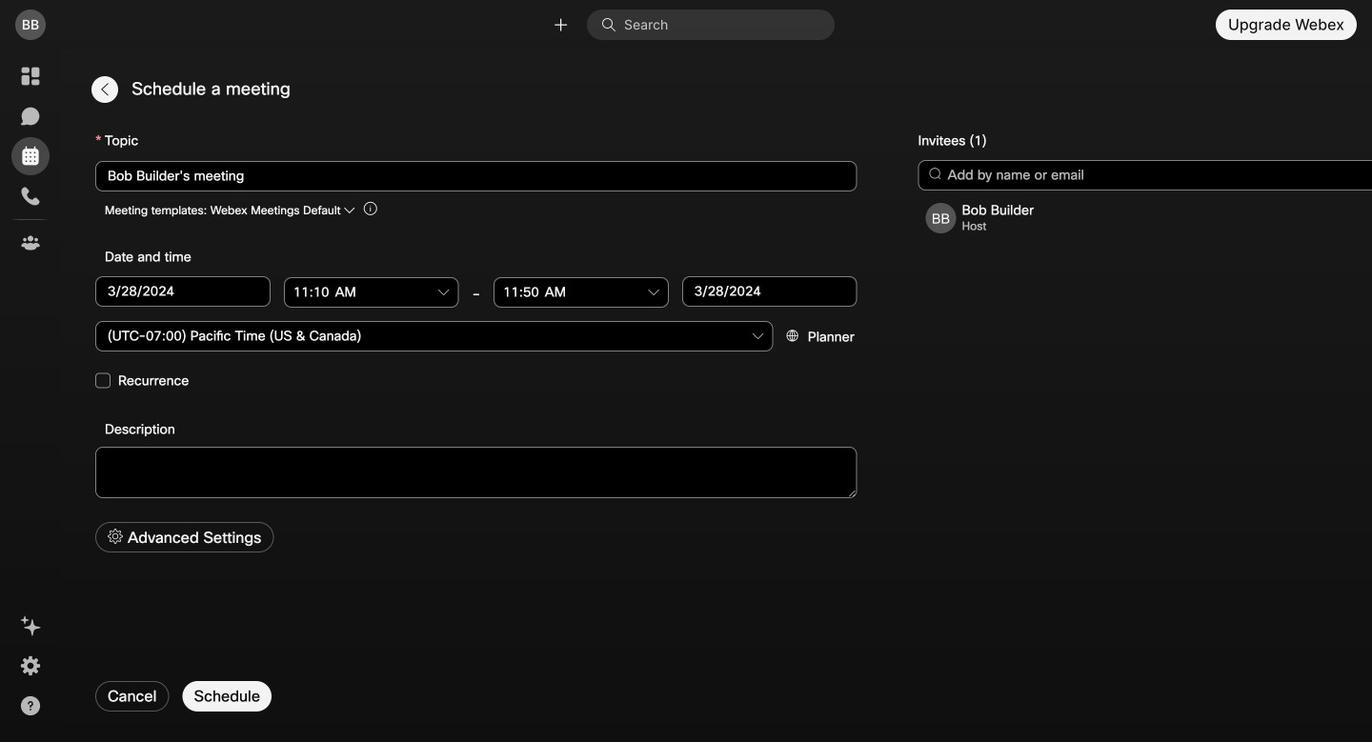 Task type: vqa. For each thing, say whether or not it's contained in the screenshot.
wrapper icon inside the Appearance tab
no



Task type: locate. For each thing, give the bounding box(es) containing it.
navigation
[[0, 50, 61, 743]]



Task type: describe. For each thing, give the bounding box(es) containing it.
webex tab list
[[11, 57, 50, 262]]



